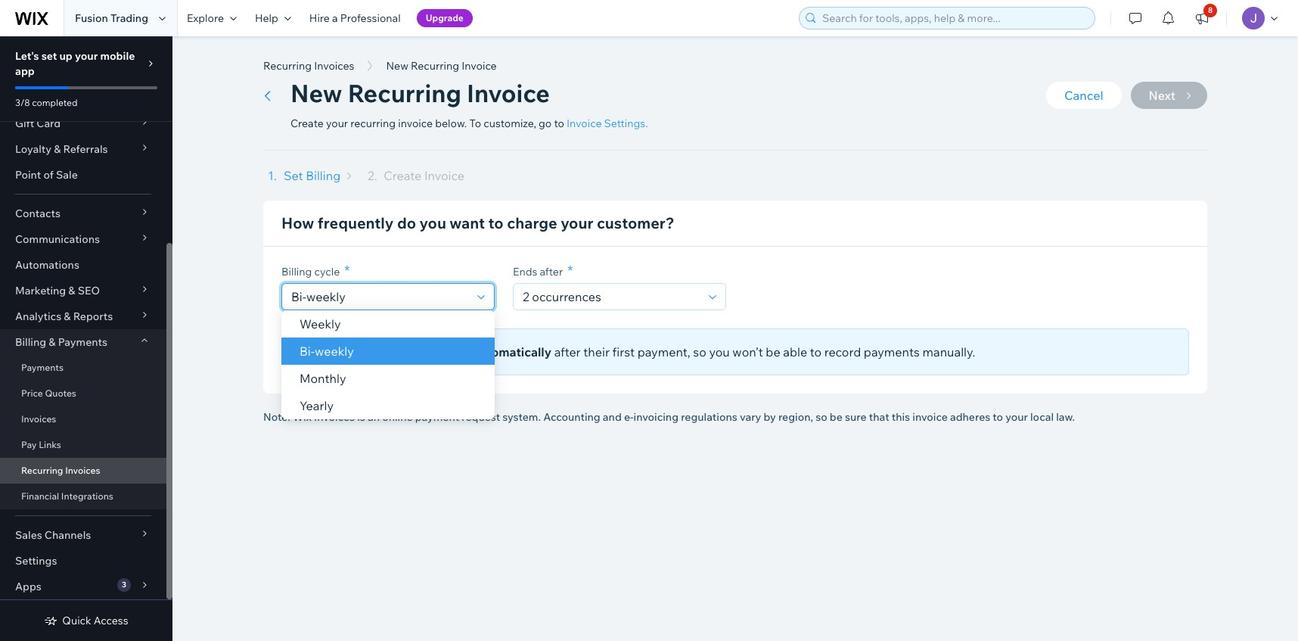 Task type: locate. For each thing, give the bounding box(es) containing it.
1 vertical spatial payments
[[21, 362, 64, 373]]

note: wix invoices is an online payment request system. accounting and e-invoicing regulations vary by region, so be sure that this invoice adheres to your local law.
[[263, 410, 1076, 424]]

0 vertical spatial recurring invoices
[[263, 59, 355, 73]]

invoice
[[462, 59, 497, 73], [467, 78, 550, 108], [567, 117, 602, 130], [425, 168, 465, 183]]

weekly
[[315, 344, 354, 359]]

loyalty & referrals button
[[0, 136, 167, 162]]

wix
[[293, 410, 312, 424]]

Billing cycle field
[[287, 284, 473, 310]]

& left seo
[[68, 284, 75, 297]]

integrations
[[61, 491, 113, 502]]

your inside let's set up your mobile app
[[75, 49, 98, 63]]

recurring down help button
[[263, 59, 312, 73]]

be left sure
[[830, 410, 843, 424]]

below.
[[435, 117, 467, 130]]

loyalty & referrals
[[15, 142, 108, 156]]

do
[[397, 213, 416, 232]]

invoice
[[398, 117, 433, 130], [913, 410, 948, 424]]

settings link
[[0, 548, 167, 574]]

1 horizontal spatial so
[[816, 410, 828, 424]]

list box
[[282, 310, 495, 419]]

customer
[[329, 344, 382, 360]]

3/8
[[15, 97, 30, 108]]

& for loyalty
[[54, 142, 61, 156]]

sure
[[845, 410, 867, 424]]

1 horizontal spatial recurring invoices
[[263, 59, 355, 73]]

mobile
[[100, 49, 135, 63]]

billing down "analytics"
[[15, 335, 46, 349]]

financial
[[21, 491, 59, 502]]

1 horizontal spatial you
[[710, 344, 730, 360]]

invoices down a
[[314, 59, 355, 73]]

1 vertical spatial recurring invoices
[[21, 465, 100, 476]]

settings.
[[605, 117, 648, 130]]

recurring invoices inside sidebar element
[[21, 465, 100, 476]]

new recurring invoice down the upgrade button
[[386, 59, 497, 73]]

be right "will"
[[406, 344, 421, 360]]

8
[[1209, 5, 1214, 15]]

1 horizontal spatial invoice
[[913, 410, 948, 424]]

app
[[15, 64, 35, 78]]

& inside popup button
[[54, 142, 61, 156]]

invoice up to
[[462, 59, 497, 73]]

payment
[[415, 410, 460, 424]]

invoices
[[314, 59, 355, 73], [314, 410, 355, 424], [21, 413, 56, 425], [65, 465, 100, 476]]

billing left cycle
[[282, 265, 312, 279]]

* right ends
[[568, 262, 573, 279]]

billing inside billing cycle *
[[282, 265, 312, 279]]

1 horizontal spatial be
[[766, 344, 781, 360]]

0 vertical spatial new
[[386, 59, 409, 73]]

billing for payments
[[15, 335, 46, 349]]

create right 2.
[[384, 168, 422, 183]]

recurring inside button
[[411, 59, 460, 73]]

how
[[282, 213, 314, 232]]

help button
[[246, 0, 300, 36]]

new down recurring invoices button
[[291, 78, 342, 108]]

your
[[301, 344, 326, 360]]

0 vertical spatial create
[[291, 117, 324, 130]]

1 * from the left
[[345, 262, 350, 279]]

0 vertical spatial invoice
[[398, 117, 433, 130]]

billing inside dropdown button
[[15, 335, 46, 349]]

list box containing weekly
[[282, 310, 495, 419]]

after
[[540, 265, 563, 279], [555, 344, 581, 360]]

0 vertical spatial billing
[[306, 168, 341, 183]]

bi-weekly
[[300, 344, 354, 359]]

0 horizontal spatial invoice
[[398, 117, 433, 130]]

1 vertical spatial invoice
[[913, 410, 948, 424]]

create up 1. set billing
[[291, 117, 324, 130]]

new recurring invoice inside new recurring invoice button
[[386, 59, 497, 73]]

sales channels button
[[0, 522, 167, 548]]

point of sale link
[[0, 162, 167, 188]]

your right the 'charge'
[[561, 213, 594, 232]]

access
[[94, 614, 128, 628]]

3/8 completed
[[15, 97, 78, 108]]

after inside ends after *
[[540, 265, 563, 279]]

and
[[603, 410, 622, 424]]

first
[[613, 344, 635, 360]]

contacts button
[[0, 201, 167, 226]]

adheres
[[951, 410, 991, 424]]

0 vertical spatial you
[[420, 213, 446, 232]]

your left recurring
[[326, 117, 348, 130]]

2 vertical spatial billing
[[15, 335, 46, 349]]

of
[[43, 168, 54, 182]]

after left their
[[555, 344, 581, 360]]

recurring invoices down the hire
[[263, 59, 355, 73]]

charge
[[507, 213, 558, 232]]

want
[[450, 213, 485, 232]]

record
[[825, 344, 862, 360]]

accounting
[[544, 410, 601, 424]]

new recurring invoice down new recurring invoice button
[[291, 78, 550, 108]]

new recurring invoice button
[[379, 55, 505, 77]]

so right payment,
[[694, 344, 707, 360]]

0 horizontal spatial *
[[345, 262, 350, 279]]

billing for *
[[282, 265, 312, 279]]

to right the 'want' at the left top of page
[[489, 213, 504, 232]]

invoices inside button
[[314, 59, 355, 73]]

be left able
[[766, 344, 781, 360]]

an
[[368, 410, 380, 424]]

you right 'do'
[[420, 213, 446, 232]]

0 horizontal spatial create
[[291, 117, 324, 130]]

1 vertical spatial create
[[384, 168, 422, 183]]

your
[[75, 49, 98, 63], [326, 117, 348, 130], [561, 213, 594, 232], [1006, 410, 1029, 424]]

analytics & reports
[[15, 310, 113, 323]]

0 vertical spatial so
[[694, 344, 707, 360]]

recurring inside sidebar element
[[21, 465, 63, 476]]

communications
[[15, 232, 100, 246]]

recurring invoices for recurring invoices link
[[21, 465, 100, 476]]

marketing & seo button
[[0, 278, 167, 304]]

& left reports
[[64, 310, 71, 323]]

invoice right this
[[913, 410, 948, 424]]

billing right 'set'
[[306, 168, 341, 183]]

your customer will be charged automatically after their first payment, so you won't be able to record payments manually.
[[301, 344, 976, 360]]

recurring invoices up financial integrations
[[21, 465, 100, 476]]

0 vertical spatial after
[[540, 265, 563, 279]]

invoices left is
[[314, 410, 355, 424]]

0 horizontal spatial be
[[406, 344, 421, 360]]

to right adheres
[[993, 410, 1004, 424]]

customize,
[[484, 117, 537, 130]]

payments up price quotes
[[21, 362, 64, 373]]

0 horizontal spatial you
[[420, 213, 446, 232]]

request
[[462, 410, 500, 424]]

2.
[[368, 168, 377, 183]]

online
[[382, 410, 413, 424]]

so right region,
[[816, 410, 828, 424]]

payments up payments 'link'
[[58, 335, 107, 349]]

1 vertical spatial billing
[[282, 265, 312, 279]]

& for billing
[[49, 335, 56, 349]]

& down "analytics & reports"
[[49, 335, 56, 349]]

invoices link
[[0, 406, 167, 432]]

* for ends after *
[[568, 262, 573, 279]]

this
[[892, 410, 911, 424]]

new inside button
[[386, 59, 409, 73]]

recurring down pay links
[[21, 465, 63, 476]]

trading
[[110, 11, 148, 25]]

0 vertical spatial new recurring invoice
[[386, 59, 497, 73]]

settings
[[15, 554, 57, 568]]

law.
[[1057, 410, 1076, 424]]

gift
[[15, 117, 34, 130]]

2 * from the left
[[568, 262, 573, 279]]

you left won't
[[710, 344, 730, 360]]

recurring invoices inside button
[[263, 59, 355, 73]]

new down the professional
[[386, 59, 409, 73]]

to
[[554, 117, 565, 130], [489, 213, 504, 232], [810, 344, 822, 360], [993, 410, 1004, 424]]

&
[[54, 142, 61, 156], [68, 284, 75, 297], [64, 310, 71, 323], [49, 335, 56, 349]]

recurring down the upgrade button
[[411, 59, 460, 73]]

recurring
[[263, 59, 312, 73], [411, 59, 460, 73], [348, 78, 462, 108], [21, 465, 63, 476]]

1 horizontal spatial *
[[568, 262, 573, 279]]

weekly
[[300, 316, 341, 332]]

1 horizontal spatial new
[[386, 59, 409, 73]]

1 vertical spatial new
[[291, 78, 342, 108]]

point
[[15, 168, 41, 182]]

financial integrations link
[[0, 484, 167, 509]]

your right up
[[75, 49, 98, 63]]

invoice right go
[[567, 117, 602, 130]]

recurring inside button
[[263, 59, 312, 73]]

invoice left below.
[[398, 117, 433, 130]]

* right cycle
[[345, 262, 350, 279]]

0 horizontal spatial recurring invoices
[[21, 465, 100, 476]]

& right the loyalty
[[54, 142, 61, 156]]

sidebar element
[[0, 0, 173, 641]]

& for analytics
[[64, 310, 71, 323]]

0 vertical spatial payments
[[58, 335, 107, 349]]

after right ends
[[540, 265, 563, 279]]

1.
[[268, 168, 277, 183]]

automations link
[[0, 252, 167, 278]]



Task type: vqa. For each thing, say whether or not it's contained in the screenshot.
the top 4.9
no



Task type: describe. For each thing, give the bounding box(es) containing it.
invoice settings. link
[[567, 117, 648, 130]]

reports
[[73, 310, 113, 323]]

won't
[[733, 344, 764, 360]]

bi-weekly option
[[282, 338, 495, 365]]

recurring invoices for recurring invoices button
[[263, 59, 355, 73]]

to right able
[[810, 344, 822, 360]]

2 horizontal spatial be
[[830, 410, 843, 424]]

payments link
[[0, 355, 167, 381]]

create your recurring invoice below. to customize, go to invoice settings.
[[291, 117, 648, 130]]

loyalty
[[15, 142, 51, 156]]

card
[[37, 117, 61, 130]]

region,
[[779, 410, 814, 424]]

Search for tools, apps, help & more... field
[[818, 8, 1091, 29]]

hire
[[309, 11, 330, 25]]

1 vertical spatial you
[[710, 344, 730, 360]]

cycle
[[315, 265, 340, 279]]

hire a professional
[[309, 11, 401, 25]]

quick access button
[[44, 614, 128, 628]]

invoicing
[[634, 410, 679, 424]]

point of sale
[[15, 168, 78, 182]]

to right go
[[554, 117, 565, 130]]

3
[[122, 580, 126, 590]]

1 vertical spatial new recurring invoice
[[291, 78, 550, 108]]

fusion trading
[[75, 11, 148, 25]]

& for marketing
[[68, 284, 75, 297]]

let's set up your mobile app
[[15, 49, 135, 78]]

recurring
[[351, 117, 396, 130]]

let's
[[15, 49, 39, 63]]

billing cycle *
[[282, 262, 350, 279]]

is
[[357, 410, 365, 424]]

referrals
[[63, 142, 108, 156]]

up
[[59, 49, 73, 63]]

marketing
[[15, 284, 66, 297]]

quick access
[[62, 614, 128, 628]]

invoice up customize,
[[467, 78, 550, 108]]

recurring up recurring
[[348, 78, 462, 108]]

seo
[[78, 284, 100, 297]]

1. set billing
[[268, 168, 341, 183]]

payments inside 'link'
[[21, 362, 64, 373]]

links
[[39, 439, 61, 450]]

1 horizontal spatial create
[[384, 168, 422, 183]]

financial integrations
[[21, 491, 113, 502]]

frequently
[[318, 213, 394, 232]]

payment,
[[638, 344, 691, 360]]

payments inside dropdown button
[[58, 335, 107, 349]]

invoice up the 'want' at the left top of page
[[425, 168, 465, 183]]

1 vertical spatial after
[[555, 344, 581, 360]]

your left local in the bottom of the page
[[1006, 410, 1029, 424]]

by
[[764, 410, 776, 424]]

1 vertical spatial so
[[816, 410, 828, 424]]

0 horizontal spatial new
[[291, 78, 342, 108]]

communications button
[[0, 226, 167, 252]]

bi-
[[300, 344, 315, 359]]

payments
[[864, 344, 920, 360]]

gift card
[[15, 117, 61, 130]]

ends
[[513, 265, 538, 279]]

marketing & seo
[[15, 284, 100, 297]]

hire a professional link
[[300, 0, 410, 36]]

a
[[332, 11, 338, 25]]

invoices down pay links link
[[65, 465, 100, 476]]

contacts
[[15, 207, 61, 220]]

recurring invoices button
[[256, 55, 362, 77]]

their
[[584, 344, 610, 360]]

will
[[385, 344, 403, 360]]

billing & payments
[[15, 335, 107, 349]]

pay links link
[[0, 432, 167, 458]]

8 button
[[1186, 0, 1219, 36]]

recurring invoices link
[[0, 458, 167, 484]]

pay links
[[21, 439, 61, 450]]

go
[[539, 117, 552, 130]]

local
[[1031, 410, 1054, 424]]

system.
[[503, 410, 541, 424]]

analytics & reports button
[[0, 304, 167, 329]]

2. create invoice
[[368, 168, 465, 183]]

0 horizontal spatial so
[[694, 344, 707, 360]]

that
[[870, 410, 890, 424]]

billing & payments button
[[0, 329, 167, 355]]

invoice inside button
[[462, 59, 497, 73]]

analytics
[[15, 310, 61, 323]]

automatically
[[473, 344, 552, 360]]

Ends after field
[[519, 284, 705, 310]]

how frequently do you want to charge your customer?
[[282, 213, 675, 232]]

charged
[[423, 344, 470, 360]]

note:
[[263, 410, 291, 424]]

e-
[[624, 410, 634, 424]]

gift card button
[[0, 111, 167, 136]]

upgrade
[[426, 12, 464, 23]]

explore
[[187, 11, 224, 25]]

* for billing cycle *
[[345, 262, 350, 279]]

able
[[784, 344, 808, 360]]

apps
[[15, 580, 41, 593]]

automations
[[15, 258, 79, 272]]

monthly
[[300, 371, 346, 386]]

help
[[255, 11, 278, 25]]

set
[[41, 49, 57, 63]]

customer?
[[597, 213, 675, 232]]

invoices up pay links
[[21, 413, 56, 425]]

regulations
[[681, 410, 738, 424]]



